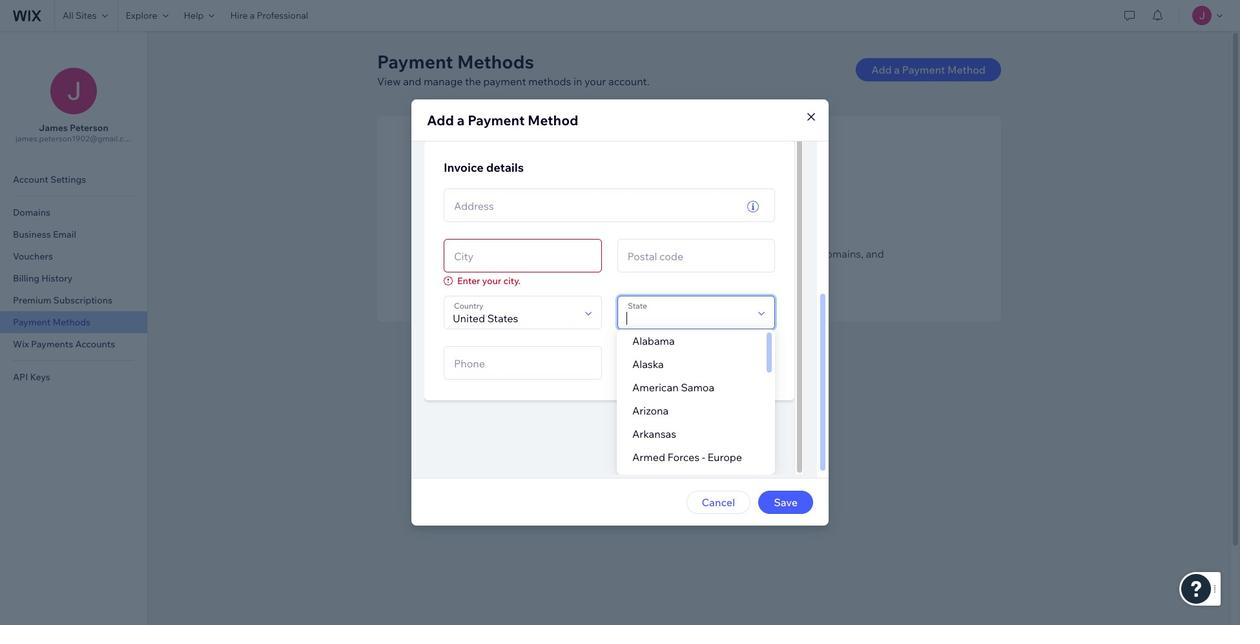Task type: locate. For each thing, give the bounding box(es) containing it.
hire a professional
[[230, 10, 308, 21]]

City text field
[[450, 240, 595, 272]]

wix
[[13, 339, 29, 350]]

payment inside "link"
[[13, 317, 51, 328]]

1 vertical spatial in
[[736, 228, 745, 241]]

payment right the
[[483, 75, 526, 88]]

+ add a payment method button
[[628, 285, 750, 300]]

0 vertical spatial and
[[403, 75, 421, 88]]

payment methods you use to purchase premium services like plans, domains, and business email will be saved here.
[[494, 247, 884, 276]]

methods inside "link"
[[53, 317, 91, 328]]

and right domains,
[[866, 247, 884, 260]]

0 horizontal spatial add a payment method
[[427, 112, 579, 129]]

1 vertical spatial armed
[[632, 474, 665, 487]]

0 vertical spatial payment
[[483, 75, 526, 88]]

help
[[184, 10, 204, 21]]

armed down arkansas on the bottom of page
[[632, 451, 665, 464]]

payment
[[483, 75, 526, 88], [644, 228, 687, 241]]

all sites
[[63, 10, 97, 21]]

james
[[39, 122, 68, 134]]

1 horizontal spatial payment
[[644, 228, 687, 241]]

premium down billing
[[13, 295, 51, 306]]

arkansas
[[632, 428, 676, 441]]

0 horizontal spatial methods
[[53, 317, 91, 328]]

your left city.
[[482, 275, 501, 287]]

2 forces from the top
[[667, 474, 699, 487]]

here.
[[745, 263, 769, 276]]

2 horizontal spatial your
[[747, 228, 769, 241]]

wix payments accounts
[[13, 339, 115, 350]]

0 horizontal spatial premium
[[13, 295, 51, 306]]

be
[[700, 263, 713, 276]]

any
[[624, 228, 642, 241]]

0 vertical spatial methods
[[457, 50, 534, 73]]

don't
[[570, 228, 596, 241]]

and inside payment methods view and manage the payment methods in your account.
[[403, 75, 421, 88]]

payment methods
[[13, 317, 91, 328]]

1 vertical spatial add a payment method
[[427, 112, 579, 129]]

0 vertical spatial in
[[574, 75, 582, 88]]

alaska
[[632, 358, 664, 371]]

in left account.
[[574, 75, 582, 88]]

0 vertical spatial add a payment method
[[872, 63, 986, 76]]

0 vertical spatial your
[[585, 75, 606, 88]]

api keys
[[13, 371, 50, 383]]

1 armed from the top
[[632, 451, 665, 464]]

vouchers
[[13, 251, 53, 262]]

domains link
[[0, 202, 147, 224]]

professional
[[257, 10, 308, 21]]

business
[[609, 263, 652, 276]]

have
[[598, 228, 621, 241]]

add a payment method
[[872, 63, 986, 76], [427, 112, 579, 129]]

methods inside payment methods view and manage the payment methods in your account.
[[457, 50, 534, 73]]

domains
[[13, 207, 50, 218]]

method
[[948, 63, 986, 76], [528, 112, 579, 129], [712, 286, 750, 299]]

1 vertical spatial methods
[[53, 317, 91, 328]]

your
[[585, 75, 606, 88], [747, 228, 769, 241], [482, 275, 501, 287]]

sites
[[76, 10, 97, 21]]

list box
[[617, 329, 775, 492]]

0 vertical spatial armed
[[632, 451, 665, 464]]

premium subscriptions
[[13, 295, 112, 306]]

0 vertical spatial methods
[[529, 75, 571, 88]]

+ add a payment method
[[628, 286, 750, 299]]

plans,
[[789, 247, 818, 260]]

Company name text field
[[624, 347, 769, 379]]

0 horizontal spatial in
[[574, 75, 582, 88]]

payment inside payment methods view and manage the payment methods in your account.
[[483, 75, 526, 88]]

wix payments accounts link
[[0, 333, 147, 355]]

american
[[632, 381, 678, 394]]

armed down armed forces - europe
[[632, 474, 665, 487]]

and
[[403, 75, 421, 88], [866, 247, 884, 260]]

1 vertical spatial forces
[[667, 474, 699, 487]]

you don't have any payment methods in your account yet
[[549, 228, 829, 241]]

2 vertical spatial method
[[712, 286, 750, 299]]

invoice details
[[444, 160, 524, 175]]

your inside payment methods view and manage the payment methods in your account.
[[585, 75, 606, 88]]

payment
[[377, 50, 453, 73], [902, 63, 945, 76], [468, 112, 525, 129], [494, 247, 537, 260], [667, 286, 710, 299], [13, 317, 51, 328]]

methods
[[529, 75, 571, 88], [690, 228, 733, 241], [539, 247, 582, 260]]

methods for payment methods
[[53, 317, 91, 328]]

forces left -
[[667, 451, 699, 464]]

1 vertical spatial your
[[747, 228, 769, 241]]

1 horizontal spatial your
[[585, 75, 606, 88]]

methods up the
[[457, 50, 534, 73]]

hire
[[230, 10, 248, 21]]

invoice
[[444, 160, 484, 175]]

business email
[[13, 229, 76, 240]]

subscriptions
[[53, 295, 112, 306]]

purchase
[[636, 247, 681, 260]]

vouchers link
[[0, 245, 147, 267]]

premium up be
[[683, 247, 727, 260]]

explore
[[126, 10, 157, 21]]

settings
[[50, 174, 86, 185]]

1 horizontal spatial add
[[637, 286, 657, 299]]

samoa
[[681, 381, 714, 394]]

add
[[872, 63, 892, 76], [427, 112, 454, 129], [637, 286, 657, 299]]

in up services
[[736, 228, 745, 241]]

1 forces from the top
[[667, 451, 699, 464]]

1 horizontal spatial premium
[[683, 247, 727, 260]]

billing history link
[[0, 267, 147, 289]]

saved
[[715, 263, 743, 276]]

None field
[[450, 297, 579, 329], [624, 297, 753, 329], [450, 297, 579, 329], [624, 297, 753, 329]]

2 vertical spatial methods
[[539, 247, 582, 260]]

0 horizontal spatial and
[[403, 75, 421, 88]]

1 horizontal spatial methods
[[457, 50, 534, 73]]

1 vertical spatial methods
[[690, 228, 733, 241]]

domains,
[[820, 247, 864, 260]]

premium subscriptions link
[[0, 289, 147, 311]]

0 vertical spatial premium
[[683, 247, 727, 260]]

and right view
[[403, 75, 421, 88]]

your up services
[[747, 228, 769, 241]]

email
[[53, 229, 76, 240]]

1 vertical spatial payment
[[644, 228, 687, 241]]

american samoa
[[632, 381, 714, 394]]

1 vertical spatial add
[[427, 112, 454, 129]]

hire a professional link
[[223, 0, 316, 31]]

armed for armed forces america
[[632, 474, 665, 487]]

accounts
[[75, 339, 115, 350]]

armed
[[632, 451, 665, 464], [632, 474, 665, 487]]

0 horizontal spatial add
[[427, 112, 454, 129]]

2 vertical spatial add
[[637, 286, 657, 299]]

-
[[702, 451, 705, 464]]

0 vertical spatial forces
[[667, 451, 699, 464]]

1 vertical spatial premium
[[13, 295, 51, 306]]

payment up purchase
[[644, 228, 687, 241]]

0 horizontal spatial method
[[528, 112, 579, 129]]

manage
[[424, 75, 463, 88]]

view
[[377, 75, 401, 88]]

1 horizontal spatial add a payment method
[[872, 63, 986, 76]]

your left account.
[[585, 75, 606, 88]]

1 horizontal spatial and
[[866, 247, 884, 260]]

payments
[[31, 339, 73, 350]]

you
[[585, 247, 602, 260]]

methods down premium subscriptions "link"
[[53, 317, 91, 328]]

2 armed from the top
[[632, 474, 665, 487]]

1 horizontal spatial method
[[712, 286, 750, 299]]

you
[[549, 228, 568, 241]]

0 vertical spatial add
[[872, 63, 892, 76]]

to
[[624, 247, 634, 260]]

0 horizontal spatial payment
[[483, 75, 526, 88]]

methods inside payment methods view and manage the payment methods in your account.
[[529, 75, 571, 88]]

1 vertical spatial and
[[866, 247, 884, 260]]

in inside payment methods view and manage the payment methods in your account.
[[574, 75, 582, 88]]

armed for armed forces - europe
[[632, 451, 665, 464]]

0 vertical spatial method
[[948, 63, 986, 76]]

+
[[628, 286, 635, 299]]

forces down armed forces - europe
[[667, 474, 699, 487]]

0 horizontal spatial your
[[482, 275, 501, 287]]

a
[[250, 10, 255, 21], [894, 63, 900, 76], [457, 112, 465, 129], [660, 286, 665, 299]]



Task type: vqa. For each thing, say whether or not it's contained in the screenshot.
top quotes.
no



Task type: describe. For each thing, give the bounding box(es) containing it.
history
[[42, 273, 73, 284]]

account
[[13, 174, 48, 185]]

alabama
[[632, 335, 675, 348]]

armed forces america
[[632, 474, 742, 487]]

api keys link
[[0, 366, 147, 388]]

add a payment method button
[[856, 58, 1001, 81]]

help button
[[176, 0, 223, 31]]

account.
[[609, 75, 650, 88]]

payment methods view and manage the payment methods in your account.
[[377, 50, 650, 88]]

save button
[[759, 491, 813, 514]]

methods inside payment methods you use to purchase premium services like plans, domains, and business email will be saved here.
[[539, 247, 582, 260]]

2 horizontal spatial method
[[948, 63, 986, 76]]

save
[[774, 496, 798, 509]]

forces for -
[[667, 451, 699, 464]]

peterson
[[70, 122, 108, 134]]

cancel button
[[686, 491, 751, 514]]

email
[[654, 263, 680, 276]]

use
[[605, 247, 622, 260]]

billing
[[13, 273, 39, 284]]

billing history
[[13, 273, 73, 284]]

premium inside premium subscriptions "link"
[[13, 295, 51, 306]]

Postal code text field
[[624, 240, 769, 272]]

add a payment method inside button
[[872, 63, 986, 76]]

payment inside payment methods view and manage the payment methods in your account.
[[377, 50, 453, 73]]

Phone telephone field
[[450, 347, 595, 379]]

the
[[465, 75, 481, 88]]

business email link
[[0, 224, 147, 245]]

james.peterson1902@gmail.com
[[16, 134, 135, 143]]

payment methods link
[[0, 311, 147, 333]]

enter
[[457, 275, 480, 287]]

1 vertical spatial method
[[528, 112, 579, 129]]

yet
[[814, 228, 829, 241]]

premium inside payment methods you use to purchase premium services like plans, domains, and business email will be saved here.
[[683, 247, 727, 260]]

account settings link
[[0, 169, 147, 191]]

keys
[[30, 371, 50, 383]]

account settings
[[13, 174, 86, 185]]

armed forces - europe
[[632, 451, 742, 464]]

city.
[[503, 275, 521, 287]]

cancel
[[702, 496, 735, 509]]

details
[[486, 160, 524, 175]]

account
[[772, 228, 811, 241]]

all
[[63, 10, 73, 21]]

Address text field
[[450, 189, 738, 222]]

will
[[682, 263, 698, 276]]

like
[[771, 247, 787, 260]]

business
[[13, 229, 51, 240]]

enter your city.
[[457, 275, 521, 287]]

forces for america
[[667, 474, 699, 487]]

america
[[702, 474, 742, 487]]

1 horizontal spatial in
[[736, 228, 745, 241]]

sidebar element
[[0, 31, 148, 625]]

2 vertical spatial your
[[482, 275, 501, 287]]

james peterson james.peterson1902@gmail.com
[[16, 122, 135, 143]]

api
[[13, 371, 28, 383]]

arizona
[[632, 404, 668, 417]]

2 horizontal spatial add
[[872, 63, 892, 76]]

methods for payment methods view and manage the payment methods in your account.
[[457, 50, 534, 73]]

list box containing alabama
[[617, 329, 775, 492]]

europe
[[707, 451, 742, 464]]

services
[[729, 247, 768, 260]]

payment inside payment methods you use to purchase premium services like plans, domains, and business email will be saved here.
[[494, 247, 537, 260]]

and inside payment methods you use to purchase premium services like plans, domains, and business email will be saved here.
[[866, 247, 884, 260]]



